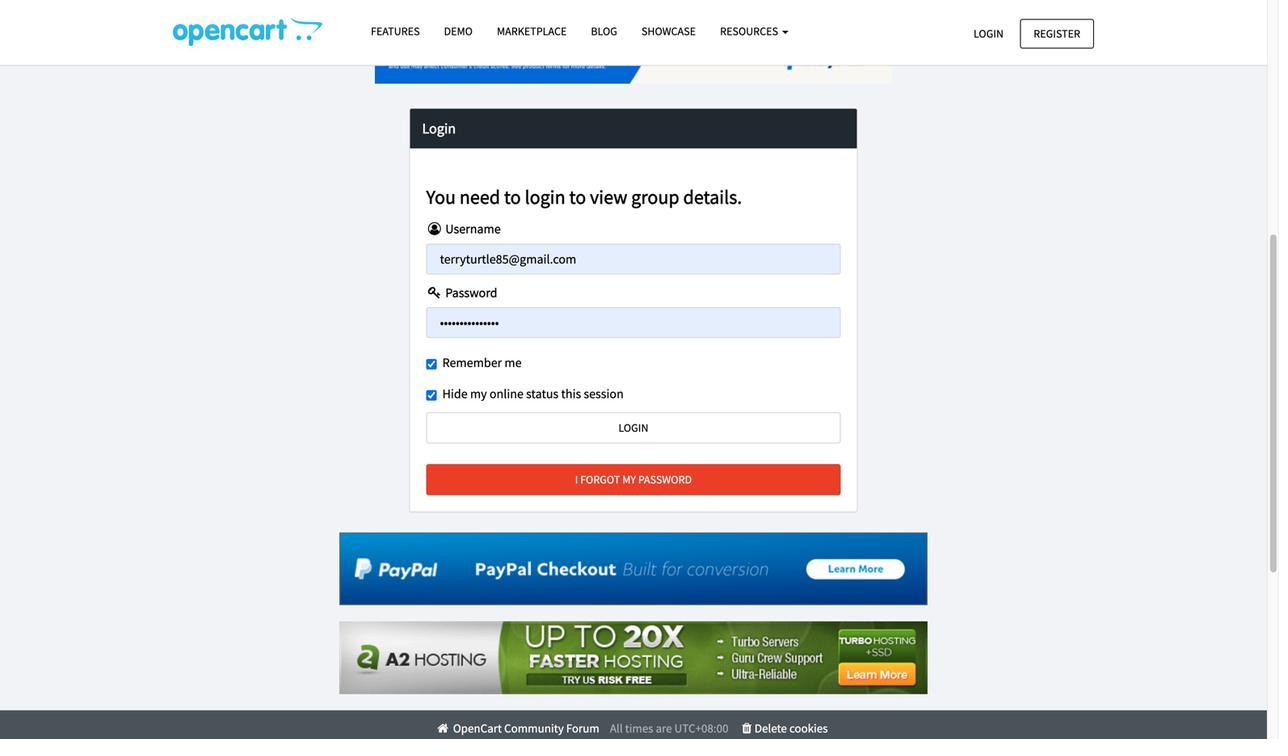 Task type: vqa. For each thing, say whether or not it's contained in the screenshot.
Password on the left
yes



Task type: describe. For each thing, give the bounding box(es) containing it.
login link
[[961, 19, 1018, 48]]

password
[[639, 472, 692, 487]]

status
[[526, 386, 559, 402]]

group
[[632, 185, 680, 209]]

i forgot my password
[[575, 472, 692, 487]]

me
[[505, 354, 522, 371]]

i forgot my password link
[[427, 464, 841, 495]]

details.
[[684, 185, 743, 209]]

blog link
[[579, 17, 630, 45]]

2 to from the left
[[570, 185, 586, 209]]

you
[[427, 185, 456, 209]]

demo link
[[432, 17, 485, 45]]

times
[[626, 720, 654, 736]]

hide my online status this session
[[443, 386, 624, 402]]

remember me
[[443, 354, 522, 371]]

are
[[656, 720, 672, 736]]

home image
[[435, 722, 451, 734]]

0 vertical spatial paypal payment gateway image
[[375, 0, 893, 84]]

menu bar containing opencart community forum
[[169, 710, 1095, 739]]

Username text field
[[427, 244, 841, 274]]

community
[[505, 720, 564, 736]]

all times are utc+08:00
[[610, 720, 729, 736]]

online
[[490, 386, 524, 402]]

forgot
[[581, 472, 620, 487]]

forum
[[567, 720, 600, 736]]

delete cookies link
[[739, 720, 828, 736]]

showcase
[[642, 24, 696, 38]]

opencart
[[453, 720, 502, 736]]

my inside i forgot my password 'link'
[[623, 472, 636, 487]]

hide
[[443, 386, 468, 402]]

1 horizontal spatial login
[[974, 26, 1004, 41]]

opencart community forum
[[451, 720, 600, 736]]

0 vertical spatial my
[[470, 386, 487, 402]]

opencart community forum link
[[435, 720, 600, 736]]

need
[[460, 185, 501, 209]]

marketplace link
[[485, 17, 579, 45]]

register link
[[1021, 19, 1095, 48]]

demo
[[444, 24, 473, 38]]



Task type: locate. For each thing, give the bounding box(es) containing it.
password
[[443, 284, 498, 301]]

login
[[974, 26, 1004, 41], [422, 119, 456, 138]]

remember
[[443, 354, 502, 371]]

a2 hosting image
[[340, 621, 928, 694]]

0 vertical spatial login
[[974, 26, 1004, 41]]

menu bar
[[169, 710, 1095, 739]]

features link
[[359, 17, 432, 45]]

to
[[504, 185, 521, 209], [570, 185, 586, 209]]

i
[[575, 472, 578, 487]]

session
[[584, 386, 624, 402]]

this
[[561, 386, 582, 402]]

1 vertical spatial my
[[623, 472, 636, 487]]

blog
[[591, 24, 618, 38]]

view
[[590, 185, 628, 209]]

0 horizontal spatial login
[[422, 119, 456, 138]]

resources
[[721, 24, 781, 38]]

paypal payment gateway image
[[375, 0, 893, 84], [340, 532, 928, 605]]

Password password field
[[427, 307, 841, 338]]

delete cookies
[[755, 720, 828, 736]]

1 horizontal spatial my
[[623, 472, 636, 487]]

cookies
[[790, 720, 828, 736]]

my
[[470, 386, 487, 402], [623, 472, 636, 487]]

1 vertical spatial login
[[422, 119, 456, 138]]

1 to from the left
[[504, 185, 521, 209]]

None submit
[[427, 412, 841, 443]]

0 horizontal spatial my
[[470, 386, 487, 402]]

you need to login to view group details.
[[427, 185, 743, 209]]

register
[[1034, 26, 1081, 41]]

login left the register
[[974, 26, 1004, 41]]

key image
[[427, 286, 443, 299]]

utc+08:00
[[675, 720, 729, 736]]

marketplace
[[497, 24, 567, 38]]

1 horizontal spatial to
[[570, 185, 586, 209]]

my right forgot on the bottom
[[623, 472, 636, 487]]

trash image
[[739, 722, 755, 734]]

1 vertical spatial paypal payment gateway image
[[340, 532, 928, 605]]

all
[[610, 720, 623, 736]]

showcase link
[[630, 17, 708, 45]]

0 horizontal spatial to
[[504, 185, 521, 209]]

None checkbox
[[427, 359, 437, 369], [427, 390, 437, 401], [427, 359, 437, 369], [427, 390, 437, 401]]

user circle o image
[[427, 222, 443, 235]]

to left view in the top of the page
[[570, 185, 586, 209]]

features
[[371, 24, 420, 38]]

my right hide
[[470, 386, 487, 402]]

login up you
[[422, 119, 456, 138]]

username
[[443, 221, 501, 237]]

login
[[525, 185, 566, 209]]

resources link
[[708, 17, 801, 45]]

to left login
[[504, 185, 521, 209]]

delete
[[755, 720, 787, 736]]



